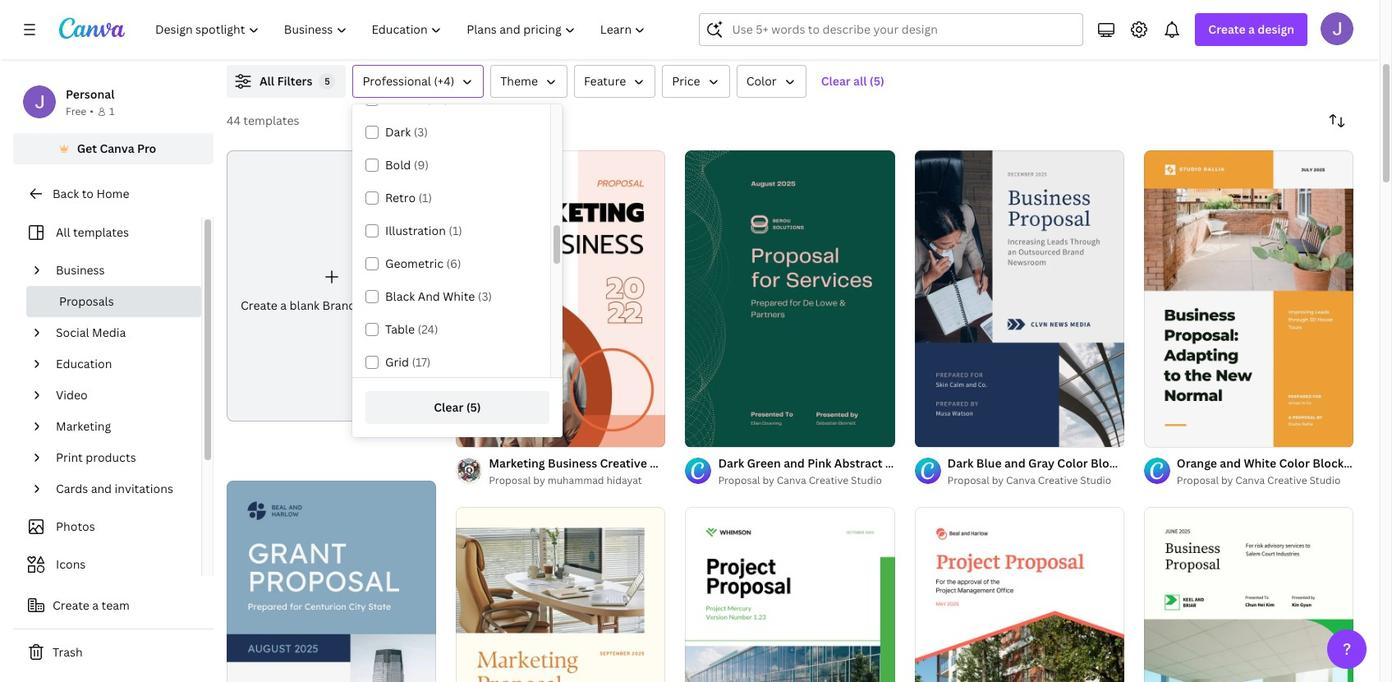 Task type: locate. For each thing, give the bounding box(es) containing it.
2 horizontal spatial studio
[[1310, 473, 1342, 487]]

color right price button
[[747, 73, 777, 89]]

templates
[[244, 113, 299, 128], [73, 224, 129, 240]]

1 vertical spatial business
[[548, 455, 598, 471]]

canva down 'green'
[[777, 473, 807, 487]]

0 horizontal spatial all
[[56, 224, 70, 240]]

1 up dark blue and gray color blocks general proposal link on the right of page
[[1156, 427, 1161, 440]]

1 orange from the left
[[701, 455, 741, 471]]

studio down orange and white color blocks genera link
[[1310, 473, 1342, 487]]

2 by from the left
[[763, 473, 775, 487]]

by left muhammad
[[534, 473, 545, 487]]

creative down gray on the bottom of page
[[1039, 473, 1079, 487]]

(1) for retro (1)
[[419, 190, 432, 205]]

general for blocks
[[1131, 455, 1175, 471]]

2 pink from the left
[[808, 455, 832, 471]]

all templates
[[56, 224, 129, 240]]

0 horizontal spatial proposal by canva creative studio link
[[719, 473, 895, 489]]

1 horizontal spatial 1
[[697, 427, 702, 440]]

orange inside the marketing business creative pink and orange proposal proposal by muhammad hidayat
[[701, 455, 741, 471]]

0 horizontal spatial pink
[[650, 455, 674, 471]]

business inside the marketing business creative pink and orange proposal proposal by muhammad hidayat
[[548, 455, 598, 471]]

1 pink from the left
[[650, 455, 674, 471]]

1 horizontal spatial white
[[1245, 455, 1277, 471]]

1 horizontal spatial (3)
[[478, 288, 492, 304]]

2 horizontal spatial a
[[1249, 21, 1256, 37]]

brand
[[323, 298, 356, 313]]

team
[[102, 597, 130, 613]]

orange inside orange and white color blocks genera proposal by canva creative studio
[[1177, 455, 1218, 471]]

0 horizontal spatial (5)
[[466, 399, 481, 415]]

canva inside dark blue and gray color blocks general proposal proposal by canva creative studio
[[1007, 473, 1036, 487]]

(6)
[[447, 256, 462, 271]]

feature
[[584, 73, 626, 89]]

a
[[1249, 21, 1256, 37], [280, 298, 287, 313], [92, 597, 99, 613]]

marketing business creative pink and orange proposal proposal by muhammad hidayat
[[489, 455, 794, 487]]

studio inside dark green and pink abstract tech general proposal proposal by canva creative studio
[[851, 473, 883, 487]]

business up the proposals
[[56, 262, 105, 278]]

2 horizontal spatial color
[[1280, 455, 1311, 471]]

1 vertical spatial (5)
[[466, 399, 481, 415]]

0 vertical spatial (1)
[[419, 190, 432, 205]]

and inside dark blue and gray color blocks general proposal proposal by canva creative studio
[[1005, 455, 1026, 471]]

1 vertical spatial all
[[56, 224, 70, 240]]

0 vertical spatial marketing
[[56, 418, 111, 434]]

0 horizontal spatial marketing
[[56, 418, 111, 434]]

color inside button
[[747, 73, 777, 89]]

clear all (5) button
[[813, 65, 893, 98]]

grid (17)
[[385, 354, 431, 370]]

studio for abstract
[[851, 473, 883, 487]]

canva down gray on the bottom of page
[[1007, 473, 1036, 487]]

creative inside the marketing business creative pink and orange proposal proposal by muhammad hidayat
[[600, 455, 647, 471]]

filters
[[277, 73, 313, 89]]

general for tech
[[915, 455, 959, 471]]

blocks inside dark blue and gray color blocks general proposal proposal by canva creative studio
[[1091, 455, 1128, 471]]

clear (5) button
[[366, 391, 550, 424]]

to
[[82, 186, 94, 201]]

dark inside dark blue and gray color blocks general proposal proposal by canva creative studio
[[948, 455, 974, 471]]

1 horizontal spatial (1)
[[449, 223, 463, 238]]

1 of from the left
[[704, 427, 713, 440]]

studio
[[851, 473, 883, 487], [1081, 473, 1112, 487], [1310, 473, 1342, 487]]

media
[[92, 325, 126, 340]]

of for dark green and pink abstract tech general proposal
[[704, 427, 713, 440]]

(3) up (9)
[[414, 124, 428, 140]]

green
[[748, 455, 781, 471]]

create a design button
[[1196, 13, 1308, 46]]

0 horizontal spatial general
[[915, 455, 959, 471]]

1 horizontal spatial pink
[[808, 455, 832, 471]]

3 by from the left
[[993, 473, 1004, 487]]

brand management proposal templates image
[[1004, 0, 1354, 45], [1107, 0, 1251, 15]]

1 vertical spatial marketing
[[489, 455, 545, 471]]

1 10 from the left
[[715, 427, 726, 440]]

canva inside button
[[100, 141, 134, 156]]

2 vertical spatial create
[[53, 597, 89, 613]]

0 horizontal spatial clear
[[434, 399, 464, 415]]

2 1 of 10 link from the left
[[1145, 150, 1354, 447]]

proposal by canva creative studio link for gray
[[948, 473, 1125, 489]]

1 vertical spatial (1)
[[449, 223, 463, 238]]

by down orange and white color blocks genera link
[[1222, 473, 1234, 487]]

1 horizontal spatial business
[[548, 455, 598, 471]]

0 vertical spatial all
[[260, 73, 275, 89]]

1 1 of 10 link from the left
[[686, 150, 895, 447]]

a inside dropdown button
[[1249, 21, 1256, 37]]

marketing up proposal by muhammad hidayat link
[[489, 455, 545, 471]]

2 general from the left
[[1131, 455, 1175, 471]]

1 horizontal spatial templates
[[244, 113, 299, 128]]

(5) inside button
[[466, 399, 481, 415]]

(1) for illustration (1)
[[449, 223, 463, 238]]

1 horizontal spatial 1 of 10
[[1156, 427, 1185, 440]]

of
[[704, 427, 713, 440], [1163, 427, 1172, 440]]

by inside dark green and pink abstract tech general proposal proposal by canva creative studio
[[763, 473, 775, 487]]

proposal by canva creative studio link for color
[[1177, 473, 1354, 489]]

0 vertical spatial (3)
[[414, 124, 428, 140]]

business
[[56, 262, 105, 278], [548, 455, 598, 471]]

marketing for marketing
[[56, 418, 111, 434]]

studio down dark green and pink abstract tech general proposal link at the bottom of the page
[[851, 473, 883, 487]]

1 vertical spatial (3)
[[478, 288, 492, 304]]

dark inside dark green and pink abstract tech general proposal proposal by canva creative studio
[[719, 455, 745, 471]]

bold
[[385, 157, 411, 173]]

table
[[385, 321, 415, 337]]

dark up bold
[[385, 124, 411, 140]]

orange
[[701, 455, 741, 471], [1177, 455, 1218, 471]]

create left design
[[1209, 21, 1246, 37]]

proposal by canva creative studio link
[[719, 473, 895, 489], [948, 473, 1125, 489], [1177, 473, 1354, 489]]

by inside the marketing business creative pink and orange proposal proposal by muhammad hidayat
[[534, 473, 545, 487]]

create a team
[[53, 597, 130, 613]]

studio inside dark blue and gray color blocks general proposal proposal by canva creative studio
[[1081, 473, 1112, 487]]

general
[[915, 455, 959, 471], [1131, 455, 1175, 471]]

(1)
[[419, 190, 432, 205], [449, 223, 463, 238]]

orange and white color blocks genera proposal by canva creative studio
[[1177, 455, 1393, 487]]

0 horizontal spatial white
[[443, 288, 475, 304]]

create inside button
[[53, 597, 89, 613]]

classic
[[385, 91, 424, 107]]

1 horizontal spatial create
[[241, 298, 278, 313]]

pink
[[650, 455, 674, 471], [808, 455, 832, 471]]

canva down orange and white color blocks genera link
[[1236, 473, 1266, 487]]

0 horizontal spatial a
[[92, 597, 99, 613]]

2 horizontal spatial 1
[[1156, 427, 1161, 440]]

2 1 of 10 from the left
[[1156, 427, 1185, 440]]

2 horizontal spatial create
[[1209, 21, 1246, 37]]

and
[[418, 288, 440, 304]]

1 horizontal spatial studio
[[1081, 473, 1112, 487]]

photos link
[[23, 511, 191, 542]]

0 horizontal spatial 10
[[715, 427, 726, 440]]

a left blank
[[280, 298, 287, 313]]

clear for clear all (5)
[[822, 73, 851, 89]]

geometric (6)
[[385, 256, 462, 271]]

all for all templates
[[56, 224, 70, 240]]

create inside dropdown button
[[1209, 21, 1246, 37]]

creative down orange and white color blocks genera link
[[1268, 473, 1308, 487]]

business up muhammad
[[548, 455, 598, 471]]

marketing inside the marketing business creative pink and orange proposal proposal by muhammad hidayat
[[489, 455, 545, 471]]

print products link
[[49, 442, 191, 473]]

•
[[90, 104, 94, 118]]

a left design
[[1249, 21, 1256, 37]]

home
[[96, 186, 129, 201]]

white
[[443, 288, 475, 304], [1245, 455, 1277, 471]]

0 horizontal spatial 1 of 10
[[697, 427, 726, 440]]

templates right the 44
[[244, 113, 299, 128]]

1 studio from the left
[[851, 473, 883, 487]]

tech
[[886, 455, 912, 471]]

1 vertical spatial templates
[[73, 224, 129, 240]]

all down back
[[56, 224, 70, 240]]

studio for color
[[1081, 473, 1112, 487]]

icons
[[56, 556, 86, 572]]

0 horizontal spatial create
[[53, 597, 89, 613]]

(1) up (6)
[[449, 223, 463, 238]]

color left genera
[[1280, 455, 1311, 471]]

clear inside "clear all (5)" button
[[822, 73, 851, 89]]

2 blocks from the left
[[1313, 455, 1350, 471]]

dark left blue
[[948, 455, 974, 471]]

1 vertical spatial clear
[[434, 399, 464, 415]]

table (24)
[[385, 321, 439, 337]]

all
[[260, 73, 275, 89], [56, 224, 70, 240]]

dark (3)
[[385, 124, 428, 140]]

1 horizontal spatial color
[[1058, 455, 1089, 471]]

a for blank
[[280, 298, 287, 313]]

grey and red minimal photocentric project proposal proposal image
[[915, 507, 1125, 682]]

1 horizontal spatial a
[[280, 298, 287, 313]]

dark blue and gray color blocks general proposal image
[[915, 151, 1125, 447]]

0 horizontal spatial color
[[747, 73, 777, 89]]

creative
[[600, 455, 647, 471], [809, 473, 849, 487], [1039, 473, 1079, 487], [1268, 473, 1308, 487]]

general inside dark green and pink abstract tech general proposal proposal by canva creative studio
[[915, 455, 959, 471]]

price button
[[663, 65, 730, 98]]

color
[[747, 73, 777, 89], [1058, 455, 1089, 471], [1280, 455, 1311, 471]]

0 horizontal spatial of
[[704, 427, 713, 440]]

44
[[227, 113, 241, 128]]

1
[[109, 104, 114, 118], [697, 427, 702, 440], [1156, 427, 1161, 440]]

Search search field
[[733, 14, 1074, 45]]

1 1 of 10 from the left
[[697, 427, 726, 440]]

pink inside dark green and pink abstract tech general proposal proposal by canva creative studio
[[808, 455, 832, 471]]

a inside 'element'
[[280, 298, 287, 313]]

canva left pro
[[100, 141, 134, 156]]

create
[[1209, 21, 1246, 37], [241, 298, 278, 313], [53, 597, 89, 613]]

0 horizontal spatial (3)
[[414, 124, 428, 140]]

0 horizontal spatial studio
[[851, 473, 883, 487]]

1 vertical spatial create
[[241, 298, 278, 313]]

1 horizontal spatial of
[[1163, 427, 1172, 440]]

by
[[534, 473, 545, 487], [763, 473, 775, 487], [993, 473, 1004, 487], [1222, 473, 1234, 487]]

1 horizontal spatial blocks
[[1313, 455, 1350, 471]]

white inside orange and white color blocks genera proposal by canva creative studio
[[1245, 455, 1277, 471]]

orange and white color blocks general proposal image
[[1145, 151, 1354, 447]]

2 horizontal spatial dark
[[948, 455, 974, 471]]

1 horizontal spatial 10
[[1174, 427, 1185, 440]]

0 horizontal spatial templates
[[73, 224, 129, 240]]

color button
[[737, 65, 807, 98]]

canva
[[100, 141, 134, 156], [777, 473, 807, 487], [1007, 473, 1036, 487], [1236, 473, 1266, 487]]

create a design
[[1209, 21, 1295, 37]]

1 horizontal spatial proposal by canva creative studio link
[[948, 473, 1125, 489]]

1 horizontal spatial all
[[260, 73, 275, 89]]

photos
[[56, 519, 95, 534]]

blocks inside orange and white color blocks genera proposal by canva creative studio
[[1313, 455, 1350, 471]]

1 vertical spatial white
[[1245, 455, 1277, 471]]

pink inside the marketing business creative pink and orange proposal proposal by muhammad hidayat
[[650, 455, 674, 471]]

1 by from the left
[[534, 473, 545, 487]]

(39)
[[427, 91, 449, 107]]

0 horizontal spatial 1 of 10 link
[[686, 150, 895, 447]]

general inside dark blue and gray color blocks general proposal proposal by canva creative studio
[[1131, 455, 1175, 471]]

0 vertical spatial white
[[443, 288, 475, 304]]

1 of 10 for orange
[[1156, 427, 1185, 440]]

create down icons at the left of page
[[53, 597, 89, 613]]

clear inside clear (5) button
[[434, 399, 464, 415]]

blocks right gray on the bottom of page
[[1091, 455, 1128, 471]]

all
[[854, 73, 867, 89]]

1 up marketing business creative pink and orange proposal link
[[697, 427, 702, 440]]

1 horizontal spatial orange
[[1177, 455, 1218, 471]]

1 of 10 for dark
[[697, 427, 726, 440]]

None search field
[[700, 13, 1084, 46]]

1 horizontal spatial (5)
[[870, 73, 885, 89]]

1 right •
[[109, 104, 114, 118]]

theme
[[501, 73, 538, 89]]

(3) right and
[[478, 288, 492, 304]]

2 horizontal spatial proposal by canva creative studio link
[[1177, 473, 1354, 489]]

by down 'green'
[[763, 473, 775, 487]]

1 blocks from the left
[[1091, 455, 1128, 471]]

get canva pro button
[[13, 133, 214, 164]]

all for all filters
[[260, 73, 275, 89]]

color inside dark blue and gray color blocks general proposal proposal by canva creative studio
[[1058, 455, 1089, 471]]

0 vertical spatial create
[[1209, 21, 1246, 37]]

0 vertical spatial clear
[[822, 73, 851, 89]]

2 10 from the left
[[1174, 427, 1185, 440]]

0 vertical spatial templates
[[244, 113, 299, 128]]

0 vertical spatial business
[[56, 262, 105, 278]]

create for create a blank brand management proposal
[[241, 298, 278, 313]]

white for and
[[1245, 455, 1277, 471]]

1 horizontal spatial general
[[1131, 455, 1175, 471]]

studio down dark blue and gray color blocks general proposal link on the right of page
[[1081, 473, 1112, 487]]

dark for dark (3)
[[385, 124, 411, 140]]

white for and
[[443, 288, 475, 304]]

0 horizontal spatial dark
[[385, 124, 411, 140]]

a for design
[[1249, 21, 1256, 37]]

0 horizontal spatial orange
[[701, 455, 741, 471]]

create inside 'element'
[[241, 298, 278, 313]]

(1) right "retro"
[[419, 190, 432, 205]]

all left filters
[[260, 73, 275, 89]]

4 by from the left
[[1222, 473, 1234, 487]]

geometric
[[385, 256, 444, 271]]

marketing down video
[[56, 418, 111, 434]]

proposal by canva creative studio link for pink
[[719, 473, 895, 489]]

0 vertical spatial (5)
[[870, 73, 885, 89]]

all filters
[[260, 73, 313, 89]]

1 proposal by canva creative studio link from the left
[[719, 473, 895, 489]]

3 studio from the left
[[1310, 473, 1342, 487]]

marketing link
[[49, 411, 191, 442]]

1 horizontal spatial marketing
[[489, 455, 545, 471]]

2 vertical spatial a
[[92, 597, 99, 613]]

and inside dark green and pink abstract tech general proposal proposal by canva creative studio
[[784, 455, 805, 471]]

2 studio from the left
[[1081, 473, 1112, 487]]

marketing for marketing business creative pink and orange proposal proposal by muhammad hidayat
[[489, 455, 545, 471]]

proposal inside 'element'
[[434, 298, 483, 313]]

a inside button
[[92, 597, 99, 613]]

0 horizontal spatial 1
[[109, 104, 114, 118]]

0 horizontal spatial (1)
[[419, 190, 432, 205]]

0 vertical spatial a
[[1249, 21, 1256, 37]]

2 orange from the left
[[1177, 455, 1218, 471]]

1 general from the left
[[915, 455, 959, 471]]

1 of 10 link
[[686, 150, 895, 447], [1145, 150, 1354, 447]]

0 horizontal spatial blocks
[[1091, 455, 1128, 471]]

1 horizontal spatial clear
[[822, 73, 851, 89]]

professional
[[363, 73, 431, 89]]

3 proposal by canva creative studio link from the left
[[1177, 473, 1354, 489]]

dark left 'green'
[[719, 455, 745, 471]]

creative up hidayat
[[600, 455, 647, 471]]

icons link
[[23, 549, 191, 580]]

(3)
[[414, 124, 428, 140], [478, 288, 492, 304]]

illustration
[[385, 223, 446, 238]]

color right gray on the bottom of page
[[1058, 455, 1089, 471]]

black and white (3)
[[385, 288, 492, 304]]

creative down abstract
[[809, 473, 849, 487]]

1 horizontal spatial dark
[[719, 455, 745, 471]]

1 vertical spatial a
[[280, 298, 287, 313]]

2 proposal by canva creative studio link from the left
[[948, 473, 1125, 489]]

1 horizontal spatial 1 of 10 link
[[1145, 150, 1354, 447]]

2 of from the left
[[1163, 427, 1172, 440]]

get canva pro
[[77, 141, 156, 156]]

a for team
[[92, 597, 99, 613]]

10 for dark
[[715, 427, 726, 440]]

templates down back to home in the left top of the page
[[73, 224, 129, 240]]

create left blank
[[241, 298, 278, 313]]

by down blue
[[993, 473, 1004, 487]]

a left team
[[92, 597, 99, 613]]

blocks left genera
[[1313, 455, 1350, 471]]



Task type: describe. For each thing, give the bounding box(es) containing it.
blank
[[290, 298, 320, 313]]

(9)
[[414, 157, 429, 173]]

dark blue and gray color blocks general proposal link
[[948, 454, 1227, 473]]

social
[[56, 325, 89, 340]]

clear all (5)
[[822, 73, 885, 89]]

by inside dark blue and gray color blocks general proposal proposal by canva creative studio
[[993, 473, 1004, 487]]

orange and white color blocks genera link
[[1177, 454, 1393, 473]]

hidayat
[[607, 473, 642, 487]]

creative inside dark blue and gray color blocks general proposal proposal by canva creative studio
[[1039, 473, 1079, 487]]

marketing business creative pink and orange proposal image
[[456, 151, 666, 447]]

10 for orange
[[1174, 427, 1185, 440]]

cards and invitations link
[[49, 473, 191, 505]]

1 of 10 link for and
[[686, 150, 895, 447]]

proposals
[[59, 293, 114, 309]]

back to home link
[[13, 178, 214, 210]]

create for create a team
[[53, 597, 89, 613]]

0 horizontal spatial business
[[56, 262, 105, 278]]

muhammad
[[548, 473, 605, 487]]

professional (+4) button
[[353, 65, 484, 98]]

free
[[66, 104, 86, 118]]

create a blank brand management proposal link
[[227, 150, 483, 422]]

classic (39)
[[385, 91, 449, 107]]

creative inside orange and white color blocks genera proposal by canva creative studio
[[1268, 473, 1308, 487]]

Sort by button
[[1321, 104, 1354, 137]]

color inside orange and white color blocks genera proposal by canva creative studio
[[1280, 455, 1311, 471]]

pro
[[137, 141, 156, 156]]

(17)
[[412, 354, 431, 370]]

1 brand management proposal templates image from the left
[[1004, 0, 1354, 45]]

management
[[359, 298, 431, 313]]

2 brand management proposal templates image from the left
[[1107, 0, 1251, 15]]

marketing business creative pink and orange proposal link
[[489, 454, 794, 473]]

proposal inside orange and white color blocks genera proposal by canva creative studio
[[1177, 473, 1220, 487]]

create a blank brand management proposal element
[[227, 150, 483, 422]]

(+4)
[[434, 73, 455, 89]]

green and white minimal photocentric business proposal proposal image
[[1145, 507, 1354, 682]]

(24)
[[418, 321, 439, 337]]

white and green simple corporate (light) project proposal proposal image
[[686, 507, 895, 682]]

creative inside dark green and pink abstract tech general proposal proposal by canva creative studio
[[809, 473, 849, 487]]

price
[[673, 73, 701, 89]]

back to home
[[53, 186, 129, 201]]

get
[[77, 141, 97, 156]]

cards
[[56, 481, 88, 496]]

create for create a design
[[1209, 21, 1246, 37]]

retro (1)
[[385, 190, 432, 205]]

print products
[[56, 450, 136, 465]]

blue
[[977, 455, 1002, 471]]

canva inside dark green and pink abstract tech general proposal proposal by canva creative studio
[[777, 473, 807, 487]]

studio inside orange and white color blocks genera proposal by canva creative studio
[[1310, 473, 1342, 487]]

templates for all templates
[[73, 224, 129, 240]]

genera
[[1353, 455, 1393, 471]]

5 filter options selected element
[[319, 73, 336, 90]]

theme button
[[491, 65, 568, 98]]

social media
[[56, 325, 126, 340]]

cream and orange simple corporate (light) marketing proposal proposal image
[[456, 507, 666, 682]]

free •
[[66, 104, 94, 118]]

and inside orange and white color blocks genera proposal by canva creative studio
[[1221, 455, 1242, 471]]

pink for abstract
[[808, 455, 832, 471]]

feature button
[[574, 65, 656, 98]]

black
[[385, 288, 415, 304]]

templates for 44 templates
[[244, 113, 299, 128]]

invitations
[[115, 481, 173, 496]]

create a team button
[[13, 589, 214, 622]]

design
[[1258, 21, 1295, 37]]

dark green and pink abstract tech general proposal link
[[719, 454, 1011, 473]]

education
[[56, 356, 112, 371]]

illustration (1)
[[385, 223, 463, 238]]

gray
[[1029, 455, 1055, 471]]

top level navigation element
[[145, 13, 660, 46]]

social media link
[[49, 317, 191, 348]]

video
[[56, 387, 88, 403]]

canva inside orange and white color blocks genera proposal by canva creative studio
[[1236, 473, 1266, 487]]

abstract
[[835, 455, 883, 471]]

cards and invitations
[[56, 481, 173, 496]]

dark for dark green and pink abstract tech general proposal proposal by canva creative studio
[[719, 455, 745, 471]]

education link
[[49, 348, 191, 380]]

business link
[[49, 255, 191, 286]]

proposal by muhammad hidayat link
[[489, 473, 666, 489]]

and inside the marketing business creative pink and orange proposal proposal by muhammad hidayat
[[677, 455, 698, 471]]

bold (9)
[[385, 157, 429, 173]]

1 for dark
[[697, 427, 702, 440]]

all templates link
[[23, 217, 191, 248]]

dark green and pink abstract tech general proposal image
[[686, 151, 895, 447]]

of for orange and white color blocks genera
[[1163, 427, 1172, 440]]

retro
[[385, 190, 416, 205]]

by inside orange and white color blocks genera proposal by canva creative studio
[[1222, 473, 1234, 487]]

personal
[[66, 86, 115, 102]]

pink for and
[[650, 455, 674, 471]]

1 of 10 link for white
[[1145, 150, 1354, 447]]

44 templates
[[227, 113, 299, 128]]

professional (+4)
[[363, 73, 455, 89]]

5
[[325, 75, 330, 87]]

(5) inside button
[[870, 73, 885, 89]]

dark green and pink abstract tech general proposal proposal by canva creative studio
[[719, 455, 1011, 487]]

trash link
[[13, 636, 214, 669]]

print
[[56, 450, 83, 465]]

1 for orange
[[1156, 427, 1161, 440]]

dark for dark blue and gray color blocks general proposal proposal by canva creative studio
[[948, 455, 974, 471]]

clear (5)
[[434, 399, 481, 415]]

jacob simon image
[[1321, 12, 1354, 45]]

clear for clear (5)
[[434, 399, 464, 415]]

video link
[[49, 380, 191, 411]]

blue and gray color blocks general proposal image
[[227, 481, 437, 682]]

grid
[[385, 354, 409, 370]]

dark blue and gray color blocks general proposal proposal by canva creative studio
[[948, 455, 1227, 487]]



Task type: vqa. For each thing, say whether or not it's contained in the screenshot.
the - associated with 10001
no



